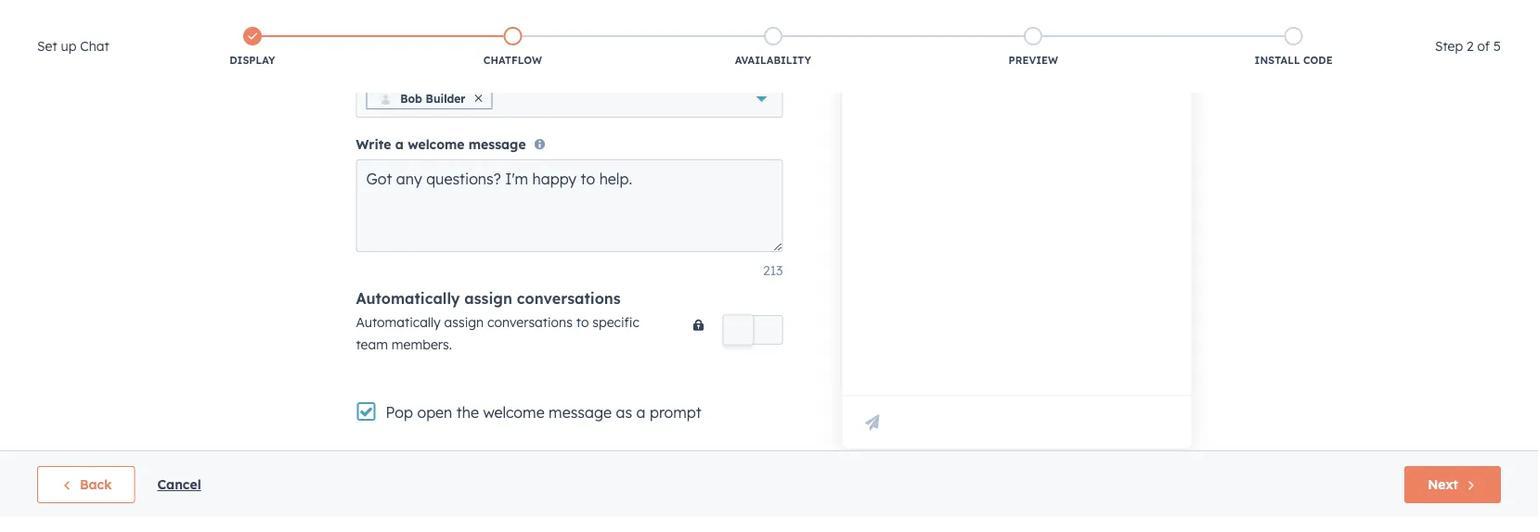 Task type: describe. For each thing, give the bounding box(es) containing it.
of
[[1478, 38, 1490, 54]]

Search HubSpot search field
[[1277, 39, 1505, 71]]

as
[[616, 404, 632, 423]]

to
[[576, 315, 589, 331]]

set
[[37, 38, 57, 54]]

cancel
[[157, 477, 201, 493]]

display
[[230, 54, 275, 67]]

availability
[[735, 54, 811, 67]]

5
[[1494, 38, 1501, 54]]

back
[[80, 477, 112, 493]]

2 automatically from the top
[[356, 315, 441, 331]]

chatflow list item
[[383, 23, 643, 71]]

bob builder button
[[356, 81, 783, 118]]

1 vertical spatial message
[[549, 404, 612, 423]]

preview
[[1009, 54, 1058, 67]]

search button
[[1490, 39, 1522, 71]]

availability list item
[[643, 23, 903, 71]]

marketplaces button
[[1282, 0, 1321, 30]]

set up chat
[[37, 38, 109, 54]]

builder
[[426, 91, 466, 105]]

0 vertical spatial conversations
[[517, 290, 621, 308]]

install
[[1255, 54, 1300, 67]]

chat
[[80, 38, 109, 54]]

open
[[417, 404, 452, 423]]

automatically assign conversations automatically assign conversations to specific team members.
[[356, 290, 640, 353]]

preview list item
[[903, 23, 1164, 71]]

1 automatically from the top
[[356, 290, 460, 308]]

bob
[[400, 91, 422, 105]]

up
[[61, 38, 76, 54]]

0 vertical spatial message
[[469, 137, 526, 153]]

step 2 of 5
[[1435, 38, 1501, 54]]



Task type: vqa. For each thing, say whether or not it's contained in the screenshot.
Set up Chat on the top of page
yes



Task type: locate. For each thing, give the bounding box(es) containing it.
write
[[356, 137, 391, 153]]

back button
[[37, 467, 135, 504]]

conversations left to
[[487, 315, 573, 331]]

assign
[[465, 290, 512, 308], [444, 315, 484, 331]]

cancel button
[[157, 474, 201, 497]]

1 horizontal spatial message
[[549, 404, 612, 423]]

message
[[469, 137, 526, 153], [549, 404, 612, 423]]

search image
[[1499, 48, 1512, 61]]

213
[[763, 263, 783, 279]]

1 vertical spatial a
[[636, 404, 646, 423]]

welcome
[[408, 137, 465, 153], [483, 404, 545, 423]]

welcome right the
[[483, 404, 545, 423]]

code
[[1303, 54, 1333, 67]]

0 vertical spatial welcome
[[408, 137, 465, 153]]

step
[[1435, 38, 1463, 54]]

0 horizontal spatial message
[[469, 137, 526, 153]]

1 horizontal spatial a
[[636, 404, 646, 423]]

display completed list item
[[122, 23, 383, 71]]

set up chat heading
[[37, 35, 109, 58]]

1 vertical spatial welcome
[[483, 404, 545, 423]]

conversations up to
[[517, 290, 621, 308]]

install code list item
[[1164, 23, 1424, 71]]

0 vertical spatial automatically
[[356, 290, 460, 308]]

marketplaces image
[[1293, 8, 1310, 25]]

conversations
[[517, 290, 621, 308], [487, 315, 573, 331]]

pop open the welcome message as a prompt
[[386, 404, 702, 423]]

1 vertical spatial assign
[[444, 315, 484, 331]]

0 vertical spatial a
[[395, 137, 404, 153]]

team
[[356, 337, 388, 353]]

chatflow
[[484, 54, 542, 67]]

the
[[457, 404, 479, 423]]

next button
[[1405, 467, 1501, 504]]

a right "write"
[[395, 137, 404, 153]]

specific
[[593, 315, 640, 331]]

next
[[1428, 477, 1459, 493]]

1 vertical spatial conversations
[[487, 315, 573, 331]]

0 horizontal spatial welcome
[[408, 137, 465, 153]]

prompt
[[650, 404, 702, 423]]

a
[[395, 137, 404, 153], [636, 404, 646, 423]]

close image
[[475, 95, 482, 102]]

a right 'as'
[[636, 404, 646, 423]]

members.
[[392, 337, 452, 353]]

bob builder
[[400, 91, 466, 105]]

2
[[1467, 38, 1474, 54]]

0 horizontal spatial a
[[395, 137, 404, 153]]

automatically
[[356, 290, 460, 308], [356, 315, 441, 331]]

0 vertical spatial assign
[[465, 290, 512, 308]]

menu
[[1178, 0, 1516, 30]]

write a welcome message
[[356, 137, 526, 153]]

Write a welcome message text field
[[356, 160, 783, 253]]

1 vertical spatial automatically
[[356, 315, 441, 331]]

welcome down bob builder
[[408, 137, 465, 153]]

install code
[[1255, 54, 1333, 67]]

menu item
[[1178, 0, 1277, 30]]

message down close icon
[[469, 137, 526, 153]]

message left 'as'
[[549, 404, 612, 423]]

list
[[122, 23, 1424, 71]]

pop
[[386, 404, 413, 423]]

1 horizontal spatial welcome
[[483, 404, 545, 423]]

list containing display
[[122, 23, 1424, 71]]



